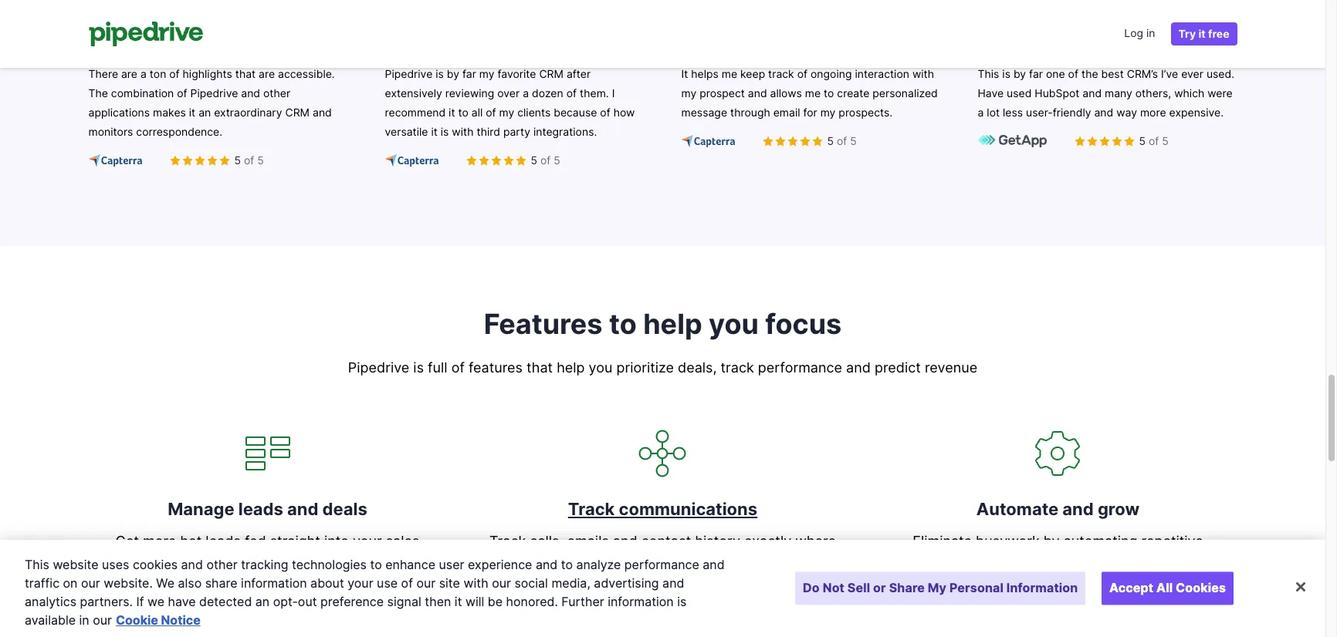 Task type: describe. For each thing, give the bounding box(es) containing it.
them.
[[580, 86, 609, 100]]

more inside "get more hot leads fed straight into your sales pipelines around the clock from your custom chatbot and web forms"
[[143, 534, 176, 550]]

1 are from the left
[[121, 67, 137, 80]]

it inside this website uses cookies and other tracking technologies to enhance user experience and to analyze performance and traffic on our website. we also share information about your use of our site with our social media, advertising and analytics partners. if we have detected an opt-out preference signal then it will be honored. further information is available in our
[[455, 595, 462, 610]]

your up 'custom'
[[353, 534, 382, 550]]

have
[[978, 86, 1004, 100]]

share
[[889, 581, 925, 596]]

monitors
[[88, 125, 133, 138]]

there are a ton of highlights that are accessible. the combination of pipedrive and other applications makes it an extraordinary crm and monitors correspondence.
[[88, 67, 335, 138]]

personal
[[950, 581, 1004, 596]]

helps
[[691, 67, 719, 80]]

your inside this website uses cookies and other tracking technologies to enhance user experience and to analyze performance and traffic on our website. we also share information about your use of our site with our social media, advertising and analytics partners. if we have detected an opt-out preference signal then it will be honored. further information is available in our
[[348, 576, 373, 591]]

1 horizontal spatial you
[[589, 360, 613, 376]]

which
[[1175, 86, 1205, 100]]

accept all cookies button
[[1102, 572, 1234, 606]]

why
[[493, 589, 528, 609]]

it
[[681, 67, 688, 80]]

is inside this is by far one of the best crm's i've ever used. have used hubspot and many others, which were a lot less user-friendly and way more expensive.
[[1003, 67, 1011, 80]]

available
[[25, 613, 76, 629]]

a inside there are a ton of highlights that are accessible. the combination of pipedrive and other applications makes it an extraordinary crm and monitors correspondence.
[[140, 67, 147, 80]]

of up makes in the left top of the page
[[177, 86, 187, 100]]

ever
[[1181, 67, 1204, 80]]

our down partners.
[[93, 613, 112, 629]]

i
[[612, 86, 615, 100]]

to inside "pipedrive is by far my favorite crm after extensively reviewing over a dozen of them. i recommend it to all of my clients because of how versatile it is with third party integrations."
[[458, 106, 469, 119]]

about
[[310, 576, 344, 591]]

prospect
[[700, 86, 745, 100]]

versatile
[[385, 125, 428, 138]]

web
[[247, 580, 275, 596]]

so
[[633, 589, 653, 609]]

busywork
[[976, 534, 1040, 550]]

that inside there are a ton of highlights that are accessible. the combination of pipedrive and other applications makes it an extraordinary crm and monitors correspondence.
[[235, 67, 256, 80]]

the
[[88, 86, 108, 100]]

best
[[1101, 67, 1124, 80]]

5 of 5 down prospects.
[[827, 134, 857, 147]]

hubspot
[[1035, 86, 1080, 100]]

email
[[773, 106, 800, 119]]

more inside this is by far one of the best crm's i've ever used. have used hubspot and many others, which were a lot less user-friendly and way more expensive.
[[1140, 106, 1166, 119]]

0 horizontal spatial me
[[722, 67, 737, 80]]

one
[[1046, 67, 1065, 80]]

share
[[205, 576, 238, 591]]

create
[[837, 86, 870, 100]]

track for track communications
[[568, 500, 615, 520]]

with inside this website uses cookies and other tracking technologies to enhance user experience and to analyze performance and traffic on our website. we also share information about your use of our site with our social media, advertising and analytics partners. if we have detected an opt-out preference signal then it will be honored. further information is available in our
[[464, 576, 489, 591]]

0 vertical spatial free
[[1208, 27, 1230, 40]]

5 of 5 down extraordinary
[[234, 154, 264, 167]]

eliminate busywork by automating repetitive administrative tasks and learn from artificial intelligence
[[913, 534, 1204, 596]]

my down over on the left top of the page
[[499, 106, 514, 119]]

from inside "get more hot leads fed straight into your sales pipelines around the clock from your custom chatbot and web forms"
[[270, 557, 301, 573]]

cookie notice link
[[116, 613, 201, 629]]

deals,
[[678, 360, 717, 376]]

crm inside "pipedrive is by far my favorite crm after extensively reviewing over a dozen of them. i recommend it to all of my clients because of how versatile it is with third party integrations."
[[539, 67, 564, 80]]

straight
[[270, 534, 320, 550]]

signal
[[387, 595, 421, 610]]

analytics
[[25, 595, 76, 610]]

0 vertical spatial help
[[643, 307, 702, 341]]

of inside track calls, emails and contact history exactly where you need to and have full visibility and control of your schedule
[[792, 557, 805, 573]]

by for of
[[1014, 67, 1026, 80]]

1 horizontal spatial information
[[608, 595, 674, 610]]

see why pipedrive is so highly rated
[[458, 589, 756, 609]]

schedule
[[633, 580, 693, 596]]

allows
[[770, 86, 802, 100]]

it left all
[[449, 106, 455, 119]]

extraordinary
[[214, 106, 282, 119]]

traffic
[[25, 576, 60, 591]]

privacy alert dialog
[[0, 541, 1326, 638]]

many
[[1105, 86, 1133, 100]]

communications
[[619, 500, 758, 520]]

an inside there are a ton of highlights that are accessible. the combination of pipedrive and other applications makes it an extraordinary crm and monitors correspondence.
[[199, 106, 211, 119]]

track calls, emails and contact history exactly where you need to and have full visibility and control of your schedule
[[488, 534, 838, 596]]

my
[[928, 581, 947, 596]]

my down it at the top of page
[[681, 86, 697, 100]]

this is by far one of the best crm's i've ever used. have used hubspot and many others, which were a lot less user-friendly and way more expensive.
[[978, 67, 1235, 119]]

of right 'ton'
[[169, 67, 180, 80]]

it up ever
[[1199, 27, 1206, 40]]

a inside this is by far one of the best crm's i've ever used. have used hubspot and many others, which were a lot less user-friendly and way more expensive.
[[978, 106, 984, 119]]

have inside track calls, emails and contact history exactly where you need to and have full visibility and control of your schedule
[[598, 557, 629, 573]]

pipedrive is full of features that help you prioritize deals, track performance and predict revenue
[[348, 360, 978, 376]]

uses
[[102, 557, 129, 573]]

1 vertical spatial try
[[1165, 591, 1187, 607]]

your up 'about'
[[305, 557, 334, 573]]

user
[[439, 557, 464, 573]]

1 horizontal spatial performance
[[758, 360, 842, 376]]

you inside track calls, emails and contact history exactly where you need to and have full visibility and control of your schedule
[[488, 557, 512, 573]]

log in link
[[1124, 22, 1156, 46]]

because
[[554, 106, 597, 119]]

into
[[324, 534, 349, 550]]

of inside this is by far one of the best crm's i've ever used. have used hubspot and many others, which were a lot less user-friendly and way more expensive.
[[1068, 67, 1079, 80]]

sales
[[386, 534, 420, 550]]

not
[[823, 581, 845, 596]]

manage leads and deals
[[168, 500, 367, 520]]

pipedrive inside there are a ton of highlights that are accessible. the combination of pipedrive and other applications makes it an extraordinary crm and monitors correspondence.
[[190, 86, 238, 100]]

automate
[[977, 500, 1059, 520]]

of left how
[[600, 106, 611, 119]]

other inside this website uses cookies and other tracking technologies to enhance user experience and to analyze performance and traffic on our website. we also share information about your use of our site with our social media, advertising and analytics partners. if we have detected an opt-out preference signal then it will be honored. further information is available in our
[[206, 557, 238, 573]]

through
[[730, 106, 770, 119]]

keep
[[741, 67, 765, 80]]

and inside "eliminate busywork by automating repetitive administrative tasks and learn from artificial intelligence"
[[1050, 557, 1075, 573]]

from inside "eliminate busywork by automating repetitive administrative tasks and learn from artificial intelligence"
[[1115, 557, 1145, 573]]

we
[[147, 595, 165, 610]]

will
[[466, 595, 484, 610]]

accept
[[1110, 581, 1154, 596]]

a inside "pipedrive is by far my favorite crm after extensively reviewing over a dozen of them. i recommend it to all of my clients because of how versatile it is with third party integrations."
[[523, 86, 529, 100]]

website.
[[104, 576, 153, 591]]

sell
[[848, 581, 870, 596]]

manage
[[168, 500, 234, 520]]

hot
[[180, 534, 202, 550]]

is up extensively on the top of page
[[436, 67, 444, 80]]

have inside this website uses cookies and other tracking technologies to enhance user experience and to analyze performance and traffic on our website. we also share information about your use of our site with our social media, advertising and analytics partners. if we have detected an opt-out preference signal then it will be honored. further information is available in our
[[168, 595, 196, 610]]

other inside there are a ton of highlights that are accessible. the combination of pipedrive and other applications makes it an extraordinary crm and monitors correspondence.
[[263, 86, 290, 100]]

try it free for the bottommost try it free button
[[1165, 591, 1230, 607]]

and inside "get more hot leads fed straight into your sales pipelines around the clock from your custom chatbot and web forms"
[[219, 580, 243, 596]]

this website uses cookies and other tracking technologies to enhance user experience and to analyze performance and traffic on our website. we also share information about your use of our site with our social media, advertising and analytics partners. if we have detected an opt-out preference signal then it will be honored. further information is available in our
[[25, 557, 725, 629]]

5 of 5 down integrations.
[[531, 154, 560, 167]]

artificial
[[1149, 557, 1202, 573]]

exactly
[[744, 534, 792, 550]]

i've
[[1161, 67, 1178, 80]]

our down chatbot
[[417, 576, 436, 591]]

features to help you focus
[[484, 307, 842, 341]]

intelligence
[[1021, 580, 1096, 596]]

expensive.
[[1169, 106, 1224, 119]]

far for one
[[1029, 67, 1043, 80]]

pipelines
[[94, 557, 153, 573]]

message
[[681, 106, 727, 119]]

do not sell or share my personal information button
[[795, 572, 1086, 606]]

friendly
[[1053, 106, 1091, 119]]

in inside this website uses cookies and other tracking technologies to enhance user experience and to analyze performance and traffic on our website. we also share information about your use of our site with our social media, advertising and analytics partners. if we have detected an opt-out preference signal then it will be honored. further information is available in our
[[79, 613, 89, 629]]

our right on
[[81, 576, 100, 591]]

emails
[[567, 534, 609, 550]]

clients
[[517, 106, 551, 119]]

were
[[1208, 86, 1233, 100]]



Task type: locate. For each thing, give the bounding box(es) containing it.
opt-
[[273, 595, 298, 610]]

the up share
[[206, 557, 228, 573]]

0 vertical spatial other
[[263, 86, 290, 100]]

1 vertical spatial an
[[255, 595, 270, 610]]

the inside this is by far one of the best crm's i've ever used. have used hubspot and many others, which were a lot less user-friendly and way more expensive.
[[1082, 67, 1098, 80]]

automate and grow
[[977, 500, 1140, 520]]

0 vertical spatial crm
[[539, 67, 564, 80]]

0 vertical spatial try it free button
[[1171, 22, 1237, 46]]

enhance
[[385, 557, 435, 573]]

detected
[[199, 595, 252, 610]]

1 horizontal spatial far
[[1029, 67, 1043, 80]]

of up signal
[[401, 576, 413, 591]]

lot
[[987, 106, 1000, 119]]

other up extraordinary
[[263, 86, 290, 100]]

far inside this is by far one of the best crm's i've ever used. have used hubspot and many others, which were a lot less user-friendly and way more expensive.
[[1029, 67, 1043, 80]]

it right all in the right of the page
[[1190, 591, 1200, 607]]

an left opt-
[[255, 595, 270, 610]]

are left 'accessible.'
[[259, 67, 275, 80]]

you left need
[[488, 557, 512, 573]]

track up emails
[[568, 500, 615, 520]]

1 far from the left
[[462, 67, 476, 80]]

0 horizontal spatial track
[[721, 360, 754, 376]]

0 vertical spatial in
[[1147, 26, 1156, 39]]

5 of 5
[[827, 134, 857, 147], [1139, 134, 1169, 147], [234, 154, 264, 167], [531, 154, 560, 167]]

0 vertical spatial full
[[428, 360, 448, 376]]

0 horizontal spatial have
[[168, 595, 196, 610]]

this up have in the right top of the page
[[978, 67, 999, 80]]

xxs image
[[762, 135, 774, 147], [774, 135, 786, 147], [799, 135, 811, 147], [811, 135, 823, 147], [1086, 135, 1098, 147], [169, 154, 181, 167], [193, 154, 206, 167], [206, 154, 218, 167], [465, 154, 478, 167], [478, 154, 490, 167], [490, 154, 502, 167]]

1 vertical spatial you
[[589, 360, 613, 376]]

1 vertical spatial leads
[[206, 534, 241, 550]]

0 vertical spatial me
[[722, 67, 737, 80]]

performance up schedule
[[625, 557, 699, 573]]

0 horizontal spatial a
[[140, 67, 147, 80]]

is left 'features'
[[413, 360, 424, 376]]

try it free up ever
[[1179, 27, 1230, 40]]

experience
[[468, 557, 532, 573]]

1 horizontal spatial the
[[1082, 67, 1098, 80]]

is down visibility
[[677, 595, 687, 610]]

you left prioritize
[[589, 360, 613, 376]]

by for favorite
[[447, 67, 459, 80]]

fed
[[245, 534, 266, 550]]

in right log
[[1147, 26, 1156, 39]]

0 vertical spatial the
[[1082, 67, 1098, 80]]

1 horizontal spatial from
[[1115, 557, 1145, 573]]

1 horizontal spatial crm
[[539, 67, 564, 80]]

it left will
[[455, 595, 462, 610]]

of right one
[[1068, 67, 1079, 80]]

1 vertical spatial information
[[608, 595, 674, 610]]

0 horizontal spatial that
[[235, 67, 256, 80]]

and
[[241, 86, 260, 100], [748, 86, 767, 100], [1083, 86, 1102, 100], [313, 106, 332, 119], [1094, 106, 1114, 119], [846, 360, 871, 376], [287, 500, 318, 520], [1063, 500, 1094, 520], [613, 534, 638, 550], [569, 557, 594, 573], [714, 557, 738, 573], [1050, 557, 1075, 573], [181, 557, 203, 573], [536, 557, 558, 573], [703, 557, 725, 573], [663, 576, 684, 591], [219, 580, 243, 596]]

of up because
[[566, 86, 577, 100]]

try
[[1179, 27, 1196, 40], [1165, 591, 1187, 607]]

cookie notice
[[116, 613, 201, 629]]

try it free button up ever
[[1171, 22, 1237, 46]]

0 vertical spatial information
[[241, 576, 307, 591]]

0 horizontal spatial track
[[490, 534, 526, 550]]

1 vertical spatial track
[[490, 534, 526, 550]]

1 vertical spatial in
[[79, 613, 89, 629]]

more up "cookies"
[[143, 534, 176, 550]]

try it free for top try it free button
[[1179, 27, 1230, 40]]

the inside "get more hot leads fed straight into your sales pipelines around the clock from your custom chatbot and web forms"
[[206, 557, 228, 573]]

track
[[768, 67, 794, 80], [721, 360, 754, 376]]

and inside it helps me keep track of ongoing interaction with my prospect and allows me to create personalized message through email for my prospects.
[[748, 86, 767, 100]]

ton
[[150, 67, 166, 80]]

0 vertical spatial have
[[598, 557, 629, 573]]

my up reviewing
[[479, 67, 495, 80]]

have up notice
[[168, 595, 196, 610]]

it
[[1199, 27, 1206, 40], [189, 106, 196, 119], [449, 106, 455, 119], [431, 125, 438, 138], [1190, 591, 1200, 607], [455, 595, 462, 610]]

automating
[[1064, 534, 1138, 550]]

of down 'others,'
[[1149, 134, 1159, 147]]

other up share
[[206, 557, 238, 573]]

1 vertical spatial performance
[[625, 557, 699, 573]]

third
[[477, 125, 500, 138]]

of down extraordinary
[[244, 154, 254, 167]]

it down recommend at the top left of page
[[431, 125, 438, 138]]

0 horizontal spatial by
[[447, 67, 459, 80]]

with up personalized
[[913, 67, 934, 80]]

learn
[[1079, 557, 1111, 573]]

leads inside "get more hot leads fed straight into your sales pipelines around the clock from your custom chatbot and web forms"
[[206, 534, 241, 550]]

your inside track calls, emails and contact history exactly where you need to and have full visibility and control of your schedule
[[809, 557, 838, 573]]

far up reviewing
[[462, 67, 476, 80]]

with inside "pipedrive is by far my favorite crm after extensively reviewing over a dozen of them. i recommend it to all of my clients because of how versatile it is with third party integrations."
[[452, 125, 474, 138]]

crm down 'accessible.'
[[285, 106, 310, 119]]

of inside it helps me keep track of ongoing interaction with my prospect and allows me to create personalized message through email for my prospects.
[[797, 67, 808, 80]]

of down prospects.
[[837, 134, 847, 147]]

of left 'features'
[[451, 360, 465, 376]]

0 horizontal spatial other
[[206, 557, 238, 573]]

it right makes in the left top of the page
[[189, 106, 196, 119]]

1 horizontal spatial more
[[1140, 106, 1166, 119]]

far left one
[[1029, 67, 1043, 80]]

full
[[428, 360, 448, 376], [633, 557, 653, 573]]

by for administrative
[[1044, 534, 1060, 550]]

with down all
[[452, 125, 474, 138]]

2 horizontal spatial you
[[709, 307, 759, 341]]

2 far from the left
[[1029, 67, 1043, 80]]

try it free button down artificial
[[1149, 583, 1245, 615]]

eliminate
[[913, 534, 972, 550]]

1 horizontal spatial a
[[523, 86, 529, 100]]

try it free down artificial
[[1165, 591, 1230, 607]]

1 horizontal spatial have
[[598, 557, 629, 573]]

accessible.
[[278, 67, 335, 80]]

0 horizontal spatial are
[[121, 67, 137, 80]]

0 horizontal spatial full
[[428, 360, 448, 376]]

rated
[[712, 589, 756, 609]]

crm up dozen
[[539, 67, 564, 80]]

this inside this website uses cookies and other tracking technologies to enhance user experience and to analyze performance and traffic on our website. we also share information about your use of our site with our social media, advertising and analytics partners. if we have detected an opt-out preference signal then it will be honored. further information is available in our
[[25, 557, 49, 573]]

for
[[803, 106, 818, 119]]

pipedrive
[[385, 67, 433, 80], [190, 86, 238, 100], [348, 360, 409, 376], [532, 589, 611, 609]]

2 horizontal spatial a
[[978, 106, 984, 119]]

0 horizontal spatial this
[[25, 557, 49, 573]]

on
[[63, 576, 78, 591]]

by inside this is by far one of the best crm's i've ever used. have used hubspot and many others, which were a lot less user-friendly and way more expensive.
[[1014, 67, 1026, 80]]

0 horizontal spatial in
[[79, 613, 89, 629]]

of inside this website uses cookies and other tracking technologies to enhance user experience and to analyze performance and traffic on our website. we also share information about your use of our site with our social media, advertising and analytics partners. if we have detected an opt-out preference signal then it will be honored. further information is available in our
[[401, 576, 413, 591]]

track right deals,
[[721, 360, 754, 376]]

track up experience at the bottom of page
[[490, 534, 526, 550]]

information down advertising
[[608, 595, 674, 610]]

of right all
[[486, 106, 496, 119]]

1 vertical spatial the
[[206, 557, 228, 573]]

1 horizontal spatial that
[[527, 360, 553, 376]]

track communications
[[568, 500, 758, 520]]

help down the features
[[557, 360, 585, 376]]

0 horizontal spatial information
[[241, 576, 307, 591]]

repetitive
[[1142, 534, 1204, 550]]

over
[[497, 86, 520, 100]]

track inside it helps me keep track of ongoing interaction with my prospect and allows me to create personalized message through email for my prospects.
[[768, 67, 794, 80]]

0 vertical spatial try it free
[[1179, 27, 1230, 40]]

information down tracking
[[241, 576, 307, 591]]

leads up fed
[[238, 500, 283, 520]]

leads left fed
[[206, 534, 241, 550]]

with inside it helps me keep track of ongoing interaction with my prospect and allows me to create personalized message through email for my prospects.
[[913, 67, 934, 80]]

deals
[[322, 500, 367, 520]]

2 vertical spatial a
[[978, 106, 984, 119]]

far inside "pipedrive is by far my favorite crm after extensively reviewing over a dozen of them. i recommend it to all of my clients because of how versatile it is with third party integrations."
[[462, 67, 476, 80]]

is down recommend at the top left of page
[[441, 125, 449, 138]]

by down 'automate and grow'
[[1044, 534, 1060, 550]]

1 horizontal spatial help
[[643, 307, 702, 341]]

your down 'custom'
[[348, 576, 373, 591]]

0 vertical spatial track
[[768, 67, 794, 80]]

1 vertical spatial help
[[557, 360, 585, 376]]

an inside this website uses cookies and other tracking technologies to enhance user experience and to analyze performance and traffic on our website. we also share information about your use of our site with our social media, advertising and analytics partners. if we have detected an opt-out preference signal then it will be honored. further information is available in our
[[255, 595, 270, 610]]

0 vertical spatial a
[[140, 67, 147, 80]]

our
[[81, 576, 100, 591], [417, 576, 436, 591], [492, 576, 511, 591], [93, 613, 112, 629]]

sara b.
[[133, 31, 170, 44]]

free up used.
[[1208, 27, 1230, 40]]

1 horizontal spatial this
[[978, 67, 999, 80]]

1 vertical spatial other
[[206, 557, 238, 573]]

correspondence.
[[136, 125, 222, 138]]

1 vertical spatial a
[[523, 86, 529, 100]]

the
[[1082, 67, 1098, 80], [206, 557, 228, 573]]

far for my
[[462, 67, 476, 80]]

prospects.
[[839, 106, 893, 119]]

1 horizontal spatial an
[[255, 595, 270, 610]]

our down experience at the bottom of page
[[492, 576, 511, 591]]

0 horizontal spatial more
[[143, 534, 176, 550]]

0 horizontal spatial an
[[199, 106, 211, 119]]

used
[[1007, 86, 1032, 100]]

are up the combination
[[121, 67, 137, 80]]

1 vertical spatial track
[[721, 360, 754, 376]]

from up accept
[[1115, 557, 1145, 573]]

after
[[567, 67, 591, 80]]

recommend
[[385, 106, 446, 119]]

accept all cookies
[[1110, 581, 1226, 596]]

performance down the focus
[[758, 360, 842, 376]]

log in
[[1124, 26, 1156, 39]]

full up advertising
[[633, 557, 653, 573]]

0 vertical spatial this
[[978, 67, 999, 80]]

more down 'others,'
[[1140, 106, 1166, 119]]

by up used
[[1014, 67, 1026, 80]]

leads
[[238, 500, 283, 520], [206, 534, 241, 550]]

my right for
[[821, 106, 836, 119]]

2 are from the left
[[259, 67, 275, 80]]

1 horizontal spatial track
[[768, 67, 794, 80]]

performance
[[758, 360, 842, 376], [625, 557, 699, 573]]

get more hot leads fed straight into your sales pipelines around the clock from your custom chatbot and web forms
[[94, 534, 441, 596]]

information
[[241, 576, 307, 591], [608, 595, 674, 610]]

0 vertical spatial that
[[235, 67, 256, 80]]

crm inside there are a ton of highlights that are accessible. the combination of pipedrive and other applications makes it an extraordinary crm and monitors correspondence.
[[285, 106, 310, 119]]

0 horizontal spatial from
[[270, 557, 301, 573]]

integrations.
[[533, 125, 597, 138]]

free right all in the right of the page
[[1203, 591, 1230, 607]]

1 vertical spatial try it free
[[1165, 591, 1230, 607]]

1 vertical spatial this
[[25, 557, 49, 573]]

2 vertical spatial you
[[488, 557, 512, 573]]

me up for
[[805, 86, 821, 100]]

focus
[[765, 307, 842, 341]]

0 horizontal spatial far
[[462, 67, 476, 80]]

that right highlights
[[235, 67, 256, 80]]

visibility
[[657, 557, 710, 573]]

log
[[1124, 26, 1144, 39]]

to inside track calls, emails and contact history exactly where you need to and have full visibility and control of your schedule
[[552, 557, 566, 573]]

0 horizontal spatial performance
[[625, 557, 699, 573]]

get
[[116, 534, 139, 550]]

performance inside this website uses cookies and other tracking technologies to enhance user experience and to analyze performance and traffic on our website. we also share information about your use of our site with our social media, advertising and analytics partners. if we have detected an opt-out preference signal then it will be honored. further information is available in our
[[625, 557, 699, 573]]

all
[[1157, 581, 1173, 596]]

1 horizontal spatial in
[[1147, 26, 1156, 39]]

it inside there are a ton of highlights that are accessible. the combination of pipedrive and other applications makes it an extraordinary crm and monitors correspondence.
[[189, 106, 196, 119]]

2 from from the left
[[1115, 557, 1145, 573]]

by inside "pipedrive is by far my favorite crm after extensively reviewing over a dozen of them. i recommend it to all of my clients because of how versatile it is with third party integrations."
[[447, 67, 459, 80]]

of
[[169, 67, 180, 80], [797, 67, 808, 80], [1068, 67, 1079, 80], [177, 86, 187, 100], [566, 86, 577, 100], [486, 106, 496, 119], [600, 106, 611, 119], [837, 134, 847, 147], [1149, 134, 1159, 147], [244, 154, 254, 167], [540, 154, 551, 167], [451, 360, 465, 376], [792, 557, 805, 573], [401, 576, 413, 591]]

have up advertising
[[598, 557, 629, 573]]

track inside track calls, emails and contact history exactly where you need to and have full visibility and control of your schedule
[[490, 534, 526, 550]]

b.
[[160, 31, 170, 44]]

to inside it helps me keep track of ongoing interaction with my prospect and allows me to create personalized message through email for my prospects.
[[824, 86, 834, 100]]

cookies
[[133, 557, 178, 573]]

2 horizontal spatial by
[[1044, 534, 1060, 550]]

1 vertical spatial full
[[633, 557, 653, 573]]

1 horizontal spatial by
[[1014, 67, 1026, 80]]

way
[[1117, 106, 1137, 119]]

is left so
[[615, 589, 629, 609]]

extensively
[[385, 86, 442, 100]]

calls,
[[530, 534, 563, 550]]

1 from from the left
[[270, 557, 301, 573]]

where
[[796, 534, 836, 550]]

1 horizontal spatial are
[[259, 67, 275, 80]]

have
[[598, 557, 629, 573], [168, 595, 196, 610]]

1 horizontal spatial full
[[633, 557, 653, 573]]

a right over on the left top of the page
[[523, 86, 529, 100]]

reviewing
[[445, 86, 494, 100]]

of up do
[[792, 557, 805, 573]]

we
[[156, 576, 175, 591]]

you up deals,
[[709, 307, 759, 341]]

cookies
[[1176, 581, 1226, 596]]

1 horizontal spatial track
[[568, 500, 615, 520]]

me
[[722, 67, 737, 80], [805, 86, 821, 100]]

0 horizontal spatial you
[[488, 557, 512, 573]]

this up traffic
[[25, 557, 49, 573]]

2 vertical spatial with
[[464, 576, 489, 591]]

help
[[643, 307, 702, 341], [557, 360, 585, 376]]

0 horizontal spatial the
[[206, 557, 228, 573]]

1 vertical spatial that
[[527, 360, 553, 376]]

track up "allows" on the top of the page
[[768, 67, 794, 80]]

pipedrive is by far my favorite crm after extensively reviewing over a dozen of them. i recommend it to all of my clients because of how versatile it is with third party integrations.
[[385, 67, 635, 138]]

this inside this is by far one of the best crm's i've ever used. have used hubspot and many others, which were a lot less user-friendly and way more expensive.
[[978, 67, 999, 80]]

also
[[178, 576, 202, 591]]

by inside "eliminate busywork by automating repetitive administrative tasks and learn from artificial intelligence"
[[1044, 534, 1060, 550]]

try down artificial
[[1165, 591, 1187, 607]]

other
[[263, 86, 290, 100], [206, 557, 238, 573]]

free
[[1208, 27, 1230, 40], [1203, 591, 1230, 607]]

full left 'features'
[[428, 360, 448, 376]]

an up correspondence.
[[199, 106, 211, 119]]

sara b. image
[[88, 19, 125, 56]]

this for this is by far one of the best crm's i've ever used. have used hubspot and many others, which were a lot less user-friendly and way more expensive.
[[978, 67, 999, 80]]

0 vertical spatial you
[[709, 307, 759, 341]]

1 vertical spatial try it free button
[[1149, 583, 1245, 615]]

the left the best
[[1082, 67, 1098, 80]]

1 vertical spatial have
[[168, 595, 196, 610]]

xxs image
[[786, 135, 799, 147], [1074, 135, 1086, 147], [1098, 135, 1111, 147], [1111, 135, 1123, 147], [1123, 135, 1135, 147], [181, 154, 193, 167], [218, 154, 230, 167], [502, 154, 515, 167], [515, 154, 527, 167]]

personalized
[[873, 86, 938, 100]]

your down where
[[809, 557, 838, 573]]

of up "allows" on the top of the page
[[797, 67, 808, 80]]

by up reviewing
[[447, 67, 459, 80]]

need
[[515, 557, 548, 573]]

me up prospect
[[722, 67, 737, 80]]

a left lot
[[978, 106, 984, 119]]

party
[[503, 125, 530, 138]]

a left 'ton'
[[140, 67, 147, 80]]

1 vertical spatial free
[[1203, 591, 1230, 607]]

that down the features
[[527, 360, 553, 376]]

1 vertical spatial more
[[143, 534, 176, 550]]

1 horizontal spatial me
[[805, 86, 821, 100]]

0 vertical spatial more
[[1140, 106, 1166, 119]]

0 horizontal spatial help
[[557, 360, 585, 376]]

how
[[614, 106, 635, 119]]

from down straight
[[270, 557, 301, 573]]

xs image
[[1276, 590, 1295, 608]]

0 vertical spatial leads
[[238, 500, 283, 520]]

tracking
[[241, 557, 288, 573]]

is inside this website uses cookies and other tracking technologies to enhance user experience and to analyze performance and traffic on our website. we also share information about your use of our site with our social media, advertising and analytics partners. if we have detected an opt-out preference signal then it will be honored. further information is available in our
[[677, 595, 687, 610]]

full inside track calls, emails and contact history exactly where you need to and have full visibility and control of your schedule
[[633, 557, 653, 573]]

applications
[[88, 106, 150, 119]]

technologies
[[292, 557, 367, 573]]

0 vertical spatial track
[[568, 500, 615, 520]]

0 vertical spatial an
[[199, 106, 211, 119]]

5 of 5 down 'others,'
[[1139, 134, 1169, 147]]

1 vertical spatial crm
[[285, 106, 310, 119]]

media,
[[552, 576, 591, 591]]

track for track calls, emails and contact history exactly where you need to and have full visibility and control of your schedule
[[490, 534, 526, 550]]

1 vertical spatial with
[[452, 125, 474, 138]]

0 vertical spatial try
[[1179, 27, 1196, 40]]

0 vertical spatial with
[[913, 67, 934, 80]]

of down integrations.
[[540, 154, 551, 167]]

1 vertical spatial me
[[805, 86, 821, 100]]

1 horizontal spatial other
[[263, 86, 290, 100]]

in down partners.
[[79, 613, 89, 629]]

this for this website uses cookies and other tracking technologies to enhance user experience and to analyze performance and traffic on our website. we also share information about your use of our site with our social media, advertising and analytics partners. if we have detected an opt-out preference signal then it will be honored. further information is available in our
[[25, 557, 49, 573]]

is up used
[[1003, 67, 1011, 80]]

0 vertical spatial performance
[[758, 360, 842, 376]]

try up ever
[[1179, 27, 1196, 40]]

help up pipedrive is full of features that help you prioritize deals, track performance and predict revenue
[[643, 307, 702, 341]]

from
[[270, 557, 301, 573], [1115, 557, 1145, 573]]

pipedrive inside "pipedrive is by far my favorite crm after extensively reviewing over a dozen of them. i recommend it to all of my clients because of how versatile it is with third party integrations."
[[385, 67, 433, 80]]

0 horizontal spatial crm
[[285, 106, 310, 119]]



Task type: vqa. For each thing, say whether or not it's contained in the screenshot.
bottom pipeline
no



